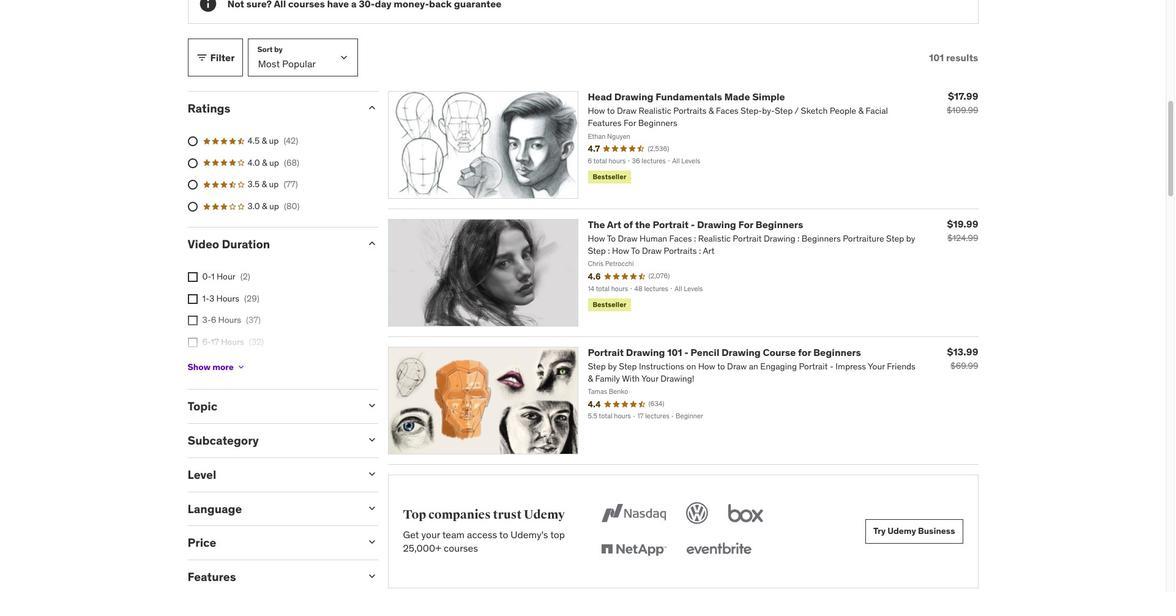 Task type: vqa. For each thing, say whether or not it's contained in the screenshot.
To
yes



Task type: describe. For each thing, give the bounding box(es) containing it.
volkswagen image
[[684, 500, 711, 527]]

$13.99 $69.99
[[948, 346, 979, 372]]

more
[[213, 362, 234, 373]]

up for 4.5 & up
[[269, 135, 279, 146]]

0-1 hour (2)
[[202, 271, 250, 282]]

art
[[607, 219, 622, 231]]

101 results status
[[930, 51, 979, 64]]

made
[[725, 91, 751, 103]]

small image for price
[[366, 537, 378, 549]]

$13.99
[[948, 346, 979, 358]]

6-
[[202, 337, 211, 348]]

101 inside status
[[930, 51, 945, 63]]

small image for topic
[[366, 400, 378, 412]]

box image
[[726, 500, 767, 527]]

up for 3.5 & up
[[269, 179, 279, 190]]

udemy inside try udemy business link
[[888, 526, 917, 537]]

business
[[919, 526, 956, 537]]

show
[[188, 362, 211, 373]]

video
[[188, 237, 219, 252]]

udemy's
[[511, 529, 549, 541]]

3-
[[202, 315, 211, 326]]

portrait drawing 101 - pencil drawing course for beginners link
[[588, 347, 862, 359]]

the art of the portrait - drawing for beginners
[[588, 219, 804, 231]]

& for 4.0
[[262, 157, 267, 168]]

drawing left pencil
[[626, 347, 666, 359]]

try udemy business link
[[866, 520, 964, 544]]

for
[[799, 347, 812, 359]]

0 horizontal spatial 101
[[668, 347, 683, 359]]

(68)
[[284, 157, 299, 168]]

& for 3.0
[[262, 201, 267, 212]]

small image for features
[[366, 571, 378, 583]]

4.5 & up (42)
[[248, 135, 298, 146]]

hours for 3-6 hours
[[218, 315, 241, 326]]

trust
[[493, 508, 522, 523]]

(77)
[[284, 179, 298, 190]]

xsmall image inside show more button
[[236, 363, 246, 372]]

the
[[588, 219, 605, 231]]

simple
[[753, 91, 786, 103]]

to
[[500, 529, 509, 541]]

small image for language
[[366, 503, 378, 515]]

small image inside filter button
[[196, 52, 208, 64]]

hour
[[217, 271, 236, 282]]

3.0 & up (80)
[[248, 201, 300, 212]]

companies
[[429, 508, 491, 523]]

hours for 1-3 hours
[[217, 293, 240, 304]]

6-17 hours (32)
[[202, 337, 264, 348]]

(37)
[[246, 315, 261, 326]]

team
[[443, 529, 465, 541]]

results
[[947, 51, 979, 63]]

level button
[[188, 468, 356, 482]]

xsmall image for 6-
[[188, 338, 198, 348]]

hours for 6-17 hours
[[221, 337, 244, 348]]

language
[[188, 502, 242, 517]]

3-6 hours (37)
[[202, 315, 261, 326]]

& for 4.5
[[262, 135, 267, 146]]

language button
[[188, 502, 356, 517]]

for
[[739, 219, 754, 231]]

up for 4.0 & up
[[270, 157, 279, 168]]

video duration button
[[188, 237, 356, 252]]

1
[[211, 271, 215, 282]]

subcategory button
[[188, 434, 356, 448]]

get
[[403, 529, 419, 541]]

1 vertical spatial -
[[685, 347, 689, 359]]

head drawing fundamentals made simple
[[588, 91, 786, 103]]

portrait drawing 101 - pencil drawing course for beginners
[[588, 347, 862, 359]]

pencil
[[691, 347, 720, 359]]

25,000+
[[403, 543, 442, 555]]

$19.99
[[948, 218, 979, 230]]

$69.99
[[951, 361, 979, 372]]

up for 3.0 & up
[[270, 201, 279, 212]]

filter button
[[188, 39, 243, 77]]

(29)
[[244, 293, 260, 304]]

show more
[[188, 362, 234, 373]]

small image for video duration
[[366, 238, 378, 250]]

drawing right pencil
[[722, 347, 761, 359]]



Task type: locate. For each thing, give the bounding box(es) containing it.
0 vertical spatial beginners
[[756, 219, 804, 231]]

nasdaq image
[[599, 500, 670, 527]]

hours right 17+
[[218, 359, 241, 370]]

4.0 & up (68)
[[248, 157, 299, 168]]

xsmall image left 0-
[[188, 273, 198, 282]]

up left "(80)"
[[270, 201, 279, 212]]

4.0
[[248, 157, 260, 168]]

your
[[422, 529, 440, 541]]

portrait
[[653, 219, 689, 231], [588, 347, 624, 359]]

-
[[691, 219, 695, 231], [685, 347, 689, 359]]

drawing
[[615, 91, 654, 103], [698, 219, 737, 231], [626, 347, 666, 359], [722, 347, 761, 359]]

3.5
[[248, 179, 260, 190]]

xsmall image
[[188, 294, 198, 304]]

4.5
[[248, 135, 260, 146]]

1 horizontal spatial portrait
[[653, 219, 689, 231]]

1 horizontal spatial beginners
[[814, 347, 862, 359]]

(42)
[[284, 135, 298, 146]]

subcategory
[[188, 434, 259, 448]]

udemy right try
[[888, 526, 917, 537]]

fundamentals
[[656, 91, 723, 103]]

101 left results
[[930, 51, 945, 63]]

$109.99
[[948, 105, 979, 116]]

up left (77)
[[269, 179, 279, 190]]

& right 4.0
[[262, 157, 267, 168]]

& right 3.5
[[262, 179, 267, 190]]

0 horizontal spatial portrait
[[588, 347, 624, 359]]

17+
[[202, 359, 216, 370]]

101 left pencil
[[668, 347, 683, 359]]

0 vertical spatial udemy
[[524, 508, 565, 523]]

features button
[[188, 570, 356, 585]]

topic button
[[188, 399, 356, 414]]

101 results
[[930, 51, 979, 63]]

top
[[403, 508, 426, 523]]

small image
[[196, 52, 208, 64], [366, 102, 378, 114], [366, 400, 378, 412], [366, 571, 378, 583]]

small image for level
[[366, 468, 378, 481]]

0 horizontal spatial udemy
[[524, 508, 565, 523]]

head drawing fundamentals made simple link
[[588, 91, 786, 103]]

beginners right for
[[756, 219, 804, 231]]

top companies trust udemy get your team access to udemy's top 25,000+ courses
[[403, 508, 565, 555]]

(2)
[[241, 271, 250, 282]]

1 small image from the top
[[366, 238, 378, 250]]

beginners for the art of the portrait - drawing for beginners
[[756, 219, 804, 231]]

duration
[[222, 237, 270, 252]]

1 horizontal spatial -
[[691, 219, 695, 231]]

0 horizontal spatial beginners
[[756, 219, 804, 231]]

netapp image
[[599, 537, 670, 564]]

1-3 hours (29)
[[202, 293, 260, 304]]

top
[[551, 529, 565, 541]]

0 horizontal spatial -
[[685, 347, 689, 359]]

& right 4.5
[[262, 135, 267, 146]]

up left (68)
[[270, 157, 279, 168]]

3 small image from the top
[[366, 468, 378, 481]]

1 horizontal spatial 101
[[930, 51, 945, 63]]

ratings
[[188, 101, 231, 116]]

small image for subcategory
[[366, 434, 378, 446]]

courses
[[444, 543, 478, 555]]

hours right 6
[[218, 315, 241, 326]]

access
[[467, 529, 498, 541]]

0-
[[202, 271, 211, 282]]

video duration
[[188, 237, 270, 252]]

0 vertical spatial 101
[[930, 51, 945, 63]]

(80)
[[284, 201, 300, 212]]

- right the
[[691, 219, 695, 231]]

hours right 3
[[217, 293, 240, 304]]

drawing right head
[[615, 91, 654, 103]]

17
[[211, 337, 219, 348]]

2 small image from the top
[[366, 434, 378, 446]]

17+ hours
[[202, 359, 241, 370]]

level
[[188, 468, 216, 482]]

xsmall image
[[188, 273, 198, 282], [188, 316, 198, 326], [188, 338, 198, 348], [236, 363, 246, 372]]

small image
[[366, 238, 378, 250], [366, 434, 378, 446], [366, 468, 378, 481], [366, 503, 378, 515], [366, 537, 378, 549]]

drawing left for
[[698, 219, 737, 231]]

topic
[[188, 399, 218, 414]]

$17.99
[[949, 90, 979, 102]]

try udemy business
[[874, 526, 956, 537]]

0 vertical spatial portrait
[[653, 219, 689, 231]]

price
[[188, 536, 216, 551]]

- left pencil
[[685, 347, 689, 359]]

1 vertical spatial beginners
[[814, 347, 862, 359]]

$17.99 $109.99
[[948, 90, 979, 116]]

4 small image from the top
[[366, 503, 378, 515]]

xsmall image for 3-
[[188, 316, 198, 326]]

xsmall image left 6-
[[188, 338, 198, 348]]

filter
[[210, 51, 235, 63]]

beginners right for on the right of page
[[814, 347, 862, 359]]

6
[[211, 315, 216, 326]]

the
[[636, 219, 651, 231]]

try
[[874, 526, 886, 537]]

udemy up top
[[524, 508, 565, 523]]

beginners for portrait drawing 101 - pencil drawing course for beginners
[[814, 347, 862, 359]]

(32)
[[249, 337, 264, 348]]

head
[[588, 91, 613, 103]]

& right 3.0
[[262, 201, 267, 212]]

ratings button
[[188, 101, 356, 116]]

1 vertical spatial portrait
[[588, 347, 624, 359]]

3
[[209, 293, 214, 304]]

& for 3.5
[[262, 179, 267, 190]]

3.0
[[248, 201, 260, 212]]

$124.99
[[948, 233, 979, 244]]

eventbrite image
[[684, 537, 755, 564]]

the art of the portrait - drawing for beginners link
[[588, 219, 804, 231]]

up
[[269, 135, 279, 146], [270, 157, 279, 168], [269, 179, 279, 190], [270, 201, 279, 212]]

101
[[930, 51, 945, 63], [668, 347, 683, 359]]

xsmall image for 0-
[[188, 273, 198, 282]]

udemy inside top companies trust udemy get your team access to udemy's top 25,000+ courses
[[524, 508, 565, 523]]

0 vertical spatial -
[[691, 219, 695, 231]]

1-
[[202, 293, 209, 304]]

&
[[262, 135, 267, 146], [262, 157, 267, 168], [262, 179, 267, 190], [262, 201, 267, 212]]

xsmall image right more
[[236, 363, 246, 372]]

5 small image from the top
[[366, 537, 378, 549]]

price button
[[188, 536, 356, 551]]

course
[[763, 347, 796, 359]]

1 horizontal spatial udemy
[[888, 526, 917, 537]]

1 vertical spatial 101
[[668, 347, 683, 359]]

3.5 & up (77)
[[248, 179, 298, 190]]

hours right 17
[[221, 337, 244, 348]]

hours
[[217, 293, 240, 304], [218, 315, 241, 326], [221, 337, 244, 348], [218, 359, 241, 370]]

of
[[624, 219, 633, 231]]

$19.99 $124.99
[[948, 218, 979, 244]]

xsmall image left 3-
[[188, 316, 198, 326]]

up left (42)
[[269, 135, 279, 146]]

1 vertical spatial udemy
[[888, 526, 917, 537]]

udemy
[[524, 508, 565, 523], [888, 526, 917, 537]]

features
[[188, 570, 236, 585]]

small image for ratings
[[366, 102, 378, 114]]

show more button
[[188, 355, 246, 380]]



